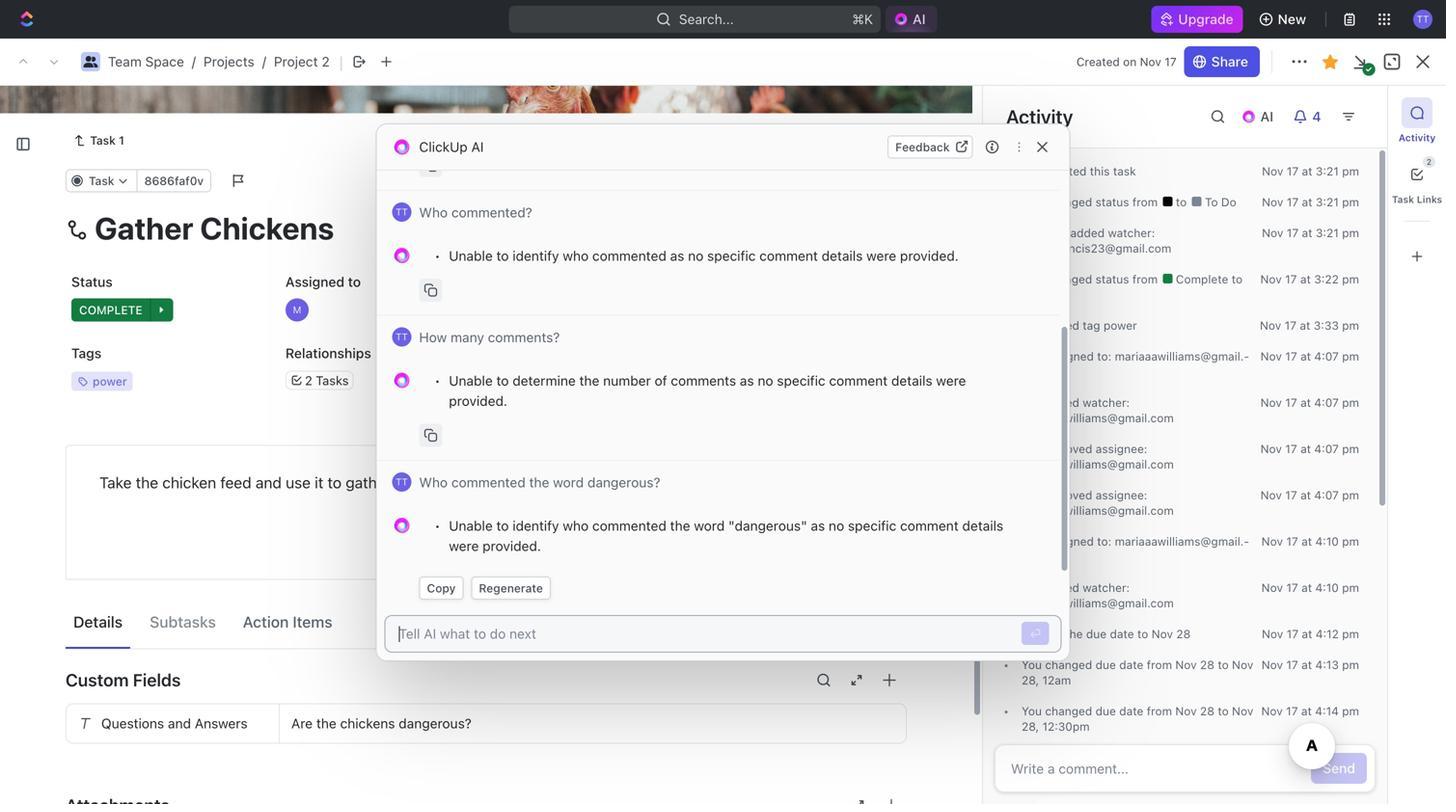 Task type: locate. For each thing, give the bounding box(es) containing it.
1 vertical spatial task 1
[[389, 336, 428, 352]]

2 vertical spatial do
[[379, 458, 397, 471]]

space right the |
[[362, 54, 400, 69]]

0 vertical spatial mariaaawilliams@gmail. com
[[1022, 350, 1250, 379]]

nov 17 at 4:10 pm
[[1262, 535, 1360, 549], [1262, 582, 1360, 595]]

customize
[[1282, 179, 1350, 195]]

2 removed assignee: mariaaawilliams@gmail.com from the top
[[1022, 489, 1174, 518]]

1 up task 2
[[422, 336, 428, 352]]

0 horizontal spatial /
[[192, 54, 196, 69]]

nov 28 down you set the due date to nov 28
[[1022, 659, 1254, 688]]

1 horizontal spatial were
[[867, 248, 897, 264]]

details inside unable to determine the number of comments as no specific comment details were provided.
[[892, 373, 933, 389]]

hide button
[[1195, 174, 1253, 201]]

activity up 2 button on the right
[[1399, 132, 1436, 143]]

to: up you set the due date to nov 28
[[1098, 535, 1112, 549]]

0 vertical spatial mariaaawilliams@gmail.
[[1115, 350, 1250, 363]]

2 vertical spatial no
[[829, 518, 845, 534]]

status down task
[[1096, 195, 1130, 209]]

project inside team space / projects / project 2 |
[[274, 54, 318, 69]]

watcher:
[[1108, 226, 1155, 240], [1083, 396, 1130, 410], [1083, 582, 1130, 595]]

1 assignee: from the top
[[1096, 443, 1148, 456]]

added inside the clickbot added watcher: eloisefrancis23@gmail.com
[[1071, 226, 1105, 240]]

nov 17 at 4:10 pm for mariaaawilliams@gmail. com
[[1262, 535, 1360, 549]]

nov 17 at 4:13 pm
[[1262, 659, 1360, 672]]

you left created
[[1022, 165, 1042, 178]]

identify for unable to identify who commented as no specific comment details were provided.
[[513, 248, 559, 264]]

3 3:21 from the top
[[1316, 226, 1339, 240]]

to down search
[[1176, 195, 1191, 209]]

automations button
[[1271, 47, 1371, 76]]

unable for unable to identify who commented the word "dangerous" as no specific comment details were provided.
[[449, 518, 493, 534]]

⌘k
[[852, 11, 873, 27]]

, left 12
[[1036, 674, 1039, 688]]

gantt link
[[652, 174, 691, 201]]

task 2
[[389, 370, 430, 386]]

status down eloisefrancis23@gmail.com on the top right of the page
[[1096, 273, 1130, 286]]

2 vertical spatial date
[[1120, 705, 1144, 719]]

unable inside unable to identify who commented the word "dangerous" as no specific comment details were provided.
[[449, 518, 493, 534]]

task 1
[[90, 134, 124, 147], [389, 336, 428, 352]]

unable to determine the number of comments as no specific comment details were provided.
[[449, 373, 970, 409]]

2 vertical spatial as
[[811, 518, 825, 534]]

17
[[1165, 55, 1177, 69], [1287, 165, 1299, 178], [1287, 195, 1299, 209], [1287, 226, 1299, 240], [1286, 273, 1298, 286], [1285, 319, 1297, 333], [1286, 350, 1298, 363], [1286, 396, 1298, 410], [1286, 443, 1298, 456], [1286, 489, 1298, 502], [1287, 535, 1299, 549], [1287, 582, 1299, 595], [1287, 628, 1299, 641], [1287, 659, 1299, 672], [1287, 705, 1299, 719]]

1 down home link
[[119, 134, 124, 147]]

user group image
[[83, 56, 98, 68], [307, 57, 319, 67]]

2 identify from the top
[[513, 518, 559, 534]]

items
[[293, 613, 333, 632]]

team up home link
[[108, 54, 142, 69]]

1 unable from the top
[[449, 248, 493, 264]]

1 vertical spatial no
[[758, 373, 774, 389]]

4:13
[[1316, 659, 1339, 672]]

list link
[[430, 174, 457, 201]]

2 nov 17 at 4:10 pm from the top
[[1262, 582, 1360, 595]]

assigned to:
[[1042, 350, 1115, 363], [1042, 535, 1115, 549]]

team space link up home link
[[108, 54, 184, 69]]

0 vertical spatial added watcher: mariaaawilliams@gmail.com
[[1022, 396, 1174, 425]]

2 tasks
[[305, 374, 349, 388]]

1 vertical spatial were
[[936, 373, 967, 389]]

unable down edit task name text box
[[449, 248, 493, 264]]

0 vertical spatial changed due date from nov 28 to
[[1042, 659, 1232, 672]]

chickens down 3
[[422, 474, 484, 492]]

task sidebar content section
[[982, 86, 1388, 805]]

1 horizontal spatial 1
[[422, 336, 428, 352]]

1 assigned from the top
[[1046, 350, 1094, 363]]

are the chickens dangerous? button
[[280, 705, 906, 744]]

0 vertical spatial identify
[[513, 248, 559, 264]]

changed due date from nov 28 to for , 12:30 pm
[[1042, 705, 1232, 719]]

changed status from down this
[[1042, 195, 1161, 209]]

table link
[[582, 174, 620, 201]]

1 vertical spatial who
[[419, 475, 448, 491]]

due for pm
[[1096, 705, 1116, 719]]

date
[[1110, 628, 1135, 641], [1120, 659, 1144, 672], [1120, 705, 1144, 719]]

tt left how
[[396, 332, 408, 343]]

added watcher: mariaaawilliams@gmail.com for nov 17 at 4:07 pm
[[1022, 396, 1174, 425]]

task 1 link up task 2 link
[[384, 330, 669, 358]]

changed down created
[[1046, 195, 1093, 209]]

space inside team space / projects / project 2 |
[[145, 54, 184, 69]]

1 vertical spatial as
[[740, 373, 754, 389]]

0 horizontal spatial task 1 link
[[66, 129, 132, 152]]

task right "tasks"
[[389, 370, 418, 386]]

4:14
[[1316, 705, 1339, 719]]

changed status from for nov 17 at 3:21 pm
[[1042, 195, 1161, 209]]

nov 17 at 4:07 pm
[[1261, 350, 1360, 363], [1261, 396, 1360, 410], [1261, 443, 1360, 456], [1261, 489, 1360, 502]]

0 vertical spatial to:
[[1098, 350, 1112, 363]]

watcher: inside the clickbot added watcher: eloisefrancis23@gmail.com
[[1108, 226, 1155, 240]]

3:21 for clickbot added watcher: eloisefrancis23@gmail.com
[[1316, 226, 1339, 240]]

1 horizontal spatial activity
[[1399, 132, 1436, 143]]

com up you set the due date to nov 28
[[1022, 535, 1250, 564]]

to: for nov 17 at 4:10 pm
[[1098, 535, 1112, 549]]

1 vertical spatial team space
[[46, 376, 122, 392]]

2 nov 17 at 4:07 pm from the top
[[1261, 396, 1360, 410]]

0 horizontal spatial do
[[379, 458, 397, 471]]

to do inside 'task sidebar content' "section"
[[1202, 195, 1237, 209]]

task right add on the right top
[[1336, 124, 1366, 140]]

, 12 am
[[1036, 674, 1072, 688]]

no right comments at the top of the page
[[758, 373, 774, 389]]

0 vertical spatial assigned
[[1046, 350, 1094, 363]]

from
[[1133, 195, 1158, 209], [1133, 273, 1158, 286], [1147, 659, 1173, 672], [1147, 705, 1173, 719]]

com down power
[[1022, 350, 1250, 379]]

3:21 for you created this task
[[1316, 165, 1339, 178]]

3 unable from the top
[[449, 518, 493, 534]]

2 changed from the top
[[1046, 273, 1093, 286]]

0 vertical spatial task 1 link
[[66, 129, 132, 152]]

task left how
[[389, 336, 418, 352]]

4:10 for mariaaawilliams@gmail.com
[[1316, 582, 1339, 595]]

, for , 12 am
[[1036, 674, 1039, 688]]

1 3:21 from the top
[[1316, 165, 1339, 178]]

2 changed due date from nov 28 to from the top
[[1042, 705, 1232, 719]]

answers
[[195, 716, 248, 732]]

changed up , 12:30 pm
[[1046, 705, 1093, 719]]

1 you from the top
[[1022, 165, 1042, 178]]

2 you from the top
[[1022, 628, 1042, 641]]

1 removed assignee: mariaaawilliams@gmail.com from the top
[[1022, 443, 1174, 472]]

details inside unable to identify who commented the word "dangerous" as no specific comment details were provided.
[[963, 518, 1004, 534]]

team space down tags
[[46, 376, 122, 392]]

to:
[[1098, 350, 1112, 363], [1098, 535, 1112, 549]]

project left the |
[[274, 54, 318, 69]]

3:21
[[1316, 165, 1339, 178], [1316, 195, 1339, 209], [1316, 226, 1339, 240]]

0 horizontal spatial project
[[274, 54, 318, 69]]

details
[[822, 248, 863, 264], [892, 373, 933, 389], [963, 518, 1004, 534]]

to right the it at the bottom left
[[328, 474, 342, 492]]

1 nov 17 at 4:10 pm from the top
[[1262, 535, 1360, 549]]

specific inside unable to identify who commented the word "dangerous" as no specific comment details were provided.
[[848, 518, 897, 534]]

unable down many
[[449, 373, 493, 389]]

0 vertical spatial date
[[1110, 628, 1135, 641]]

2 unable from the top
[[449, 373, 493, 389]]

0 horizontal spatial comment
[[760, 248, 818, 264]]

2 left the |
[[322, 54, 330, 69]]

1 vertical spatial mariaaawilliams@gmail. com
[[1022, 535, 1250, 564]]

2 up 'links' on the top of the page
[[1427, 158, 1432, 166]]

1 vertical spatial to:
[[1098, 535, 1112, 549]]

do inside to to do
[[1053, 288, 1068, 302]]

|
[[339, 52, 343, 71]]

clickup
[[419, 139, 468, 155]]

added
[[1071, 226, 1105, 240], [1046, 319, 1080, 333], [1046, 396, 1080, 410], [1046, 582, 1080, 595]]

1 vertical spatial due
[[1096, 659, 1116, 672]]

3 mariaaawilliams@gmail.com from the top
[[1022, 504, 1174, 518]]

mariaaawilliams@gmail. for nov 17 at 4:10 pm
[[1115, 535, 1250, 549]]

, left 12:30
[[1036, 721, 1039, 734]]

changed due date from nov 28 to down you set the due date to nov 28
[[1042, 659, 1232, 672]]

added tag power
[[1042, 319, 1137, 333]]

to right set
[[1138, 628, 1149, 641]]

1 vertical spatial nov 28
[[1022, 705, 1254, 734]]

0 vertical spatial status
[[1096, 195, 1130, 209]]

created
[[1077, 55, 1120, 69]]

team space link
[[300, 50, 405, 73], [108, 54, 184, 69], [46, 369, 276, 400]]

removed
[[1046, 443, 1093, 456], [1046, 489, 1093, 502]]

0 horizontal spatial as
[[670, 248, 685, 264]]

1 nov 17 at 4:07 pm from the top
[[1261, 350, 1360, 363]]

it
[[315, 474, 324, 492]]

1 nov 17 at 3:21 pm from the top
[[1262, 165, 1360, 178]]

who down spot.
[[563, 518, 589, 534]]

changed down eloisefrancis23@gmail.com on the top right of the page
[[1046, 273, 1093, 286]]

,
[[1036, 674, 1039, 688], [1036, 721, 1039, 734]]

2 vertical spatial details
[[963, 518, 1004, 534]]

added watcher: mariaaawilliams@gmail.com up you set the due date to nov 28
[[1022, 582, 1174, 611]]

unable inside unable to determine the number of comments as no specific comment details were provided.
[[449, 373, 493, 389]]

watcher: up you set the due date to nov 28
[[1083, 582, 1130, 595]]

feedback
[[896, 140, 950, 154]]

0 horizontal spatial to do
[[360, 458, 397, 471]]

mariaaawilliams@gmail. com down power
[[1022, 350, 1250, 379]]

and left answers
[[168, 716, 191, 732]]

4 changed from the top
[[1046, 705, 1093, 719]]

chicken
[[162, 474, 216, 492]]

were
[[867, 248, 897, 264], [936, 373, 967, 389], [449, 539, 479, 554]]

1 horizontal spatial as
[[740, 373, 754, 389]]

to left nov 17 at 3:22 pm
[[1232, 273, 1243, 286]]

0 vertical spatial changed status from
[[1042, 195, 1161, 209]]

0 vertical spatial 3:21
[[1316, 165, 1339, 178]]

1 / from the left
[[192, 54, 196, 69]]

who down 3
[[419, 475, 448, 491]]

2 vertical spatial comment
[[900, 518, 959, 534]]

do up gather
[[379, 458, 397, 471]]

0 vertical spatial task 1
[[90, 134, 124, 147]]

on
[[1124, 55, 1137, 69]]

2 horizontal spatial comment
[[900, 518, 959, 534]]

1 changed from the top
[[1046, 195, 1093, 209]]

to do up gather
[[360, 458, 397, 471]]

0 vertical spatial project
[[274, 54, 318, 69]]

to left determine
[[497, 373, 509, 389]]

1 tt from the top
[[396, 207, 408, 218]]

added for nov 17 at 4:10 pm
[[1046, 582, 1080, 595]]

you left set
[[1022, 628, 1042, 641]]

task left 'links' on the top of the page
[[1393, 194, 1415, 205]]

2 changed status from from the top
[[1042, 273, 1161, 286]]

to do down hide
[[1202, 195, 1237, 209]]

2 who from the top
[[419, 475, 448, 491]]

tt down board
[[396, 207, 408, 218]]

team space link inside tree
[[46, 369, 276, 400]]

0 vertical spatial 1
[[119, 134, 124, 147]]

1 assigned to: from the top
[[1042, 350, 1115, 363]]

8686faf0v button
[[137, 170, 211, 193]]

1 vertical spatial identify
[[513, 518, 559, 534]]

search button
[[1116, 174, 1191, 201]]

0 vertical spatial who
[[563, 248, 589, 264]]

no down gantt
[[688, 248, 704, 264]]

3 changed from the top
[[1046, 659, 1093, 672]]

1 changed due date from nov 28 to from the top
[[1042, 659, 1232, 672]]

provided. inside unable to determine the number of comments as no specific comment details were provided.
[[449, 393, 508, 409]]

assigned down 'added tag power'
[[1046, 350, 1094, 363]]

4:10 for mariaaawilliams@gmail. com
[[1316, 535, 1339, 549]]

2 nov 28 from the top
[[1022, 705, 1254, 734]]

1 vertical spatial task 1 link
[[384, 330, 669, 358]]

1 vertical spatial ,
[[1036, 721, 1039, 734]]

unable for unable to determine the number of comments as no specific comment details were provided.
[[449, 373, 493, 389]]

2 status from the top
[[1096, 273, 1130, 286]]

0 vertical spatial team space
[[324, 54, 400, 69]]

unable to identify who commented as no specific comment details were provided.
[[449, 248, 959, 264]]

2 horizontal spatial were
[[936, 373, 967, 389]]

to down one
[[497, 518, 509, 534]]

0 horizontal spatial were
[[449, 539, 479, 554]]

mariaaawilliams@gmail.
[[1115, 350, 1250, 363], [1115, 535, 1250, 549]]

nov 28
[[1022, 659, 1254, 688], [1022, 705, 1254, 734]]

2 4:07 from the top
[[1315, 396, 1339, 410]]

the inside button
[[316, 716, 337, 732]]

2 assigned to: from the top
[[1042, 535, 1115, 549]]

changed due date from nov 28 to for , 12 am
[[1042, 659, 1232, 672]]

2 inside button
[[1427, 158, 1432, 166]]

0 vertical spatial removed assignee: mariaaawilliams@gmail.com
[[1022, 443, 1174, 472]]

/ left 'projects'
[[192, 54, 196, 69]]

as
[[670, 248, 685, 264], [740, 373, 754, 389], [811, 518, 825, 534]]

2 mariaaawilliams@gmail. from the top
[[1115, 535, 1250, 549]]

1 horizontal spatial do
[[1053, 288, 1068, 302]]

nov 17 at 3:22 pm
[[1261, 273, 1360, 286]]

clickup ai
[[419, 139, 484, 155]]

and left use
[[256, 474, 282, 492]]

are the chickens dangerous?
[[291, 716, 472, 732]]

changed status from
[[1042, 195, 1161, 209], [1042, 273, 1161, 286]]

were inside unable to identify who commented the word "dangerous" as no specific comment details were provided.
[[449, 539, 479, 554]]

0 horizontal spatial and
[[168, 716, 191, 732]]

2 tt from the top
[[396, 332, 408, 343]]

1 vertical spatial who
[[563, 518, 589, 534]]

identify
[[513, 248, 559, 264], [513, 518, 559, 534]]

1 horizontal spatial chickens
[[422, 474, 484, 492]]

changed status from down eloisefrancis23@gmail.com on the top right of the page
[[1042, 273, 1161, 286]]

1 who from the top
[[563, 248, 589, 264]]

2 horizontal spatial details
[[963, 518, 1004, 534]]

2 down how
[[422, 370, 430, 386]]

team down tags
[[46, 376, 80, 392]]

nov 17 at 3:21 pm for clickbot added watcher: eloisefrancis23@gmail.com
[[1262, 226, 1360, 240]]

1 vertical spatial changed status from
[[1042, 273, 1161, 286]]

0 vertical spatial 4:10
[[1316, 535, 1339, 549]]

details
[[73, 613, 123, 632]]

1 nov 28 from the top
[[1022, 659, 1254, 688]]

1 mariaaawilliams@gmail. from the top
[[1115, 350, 1250, 363]]

nov 17 at 3:21 pm for you created this task
[[1262, 165, 1360, 178]]

1 added watcher: mariaaawilliams@gmail.com from the top
[[1022, 396, 1174, 425]]

2 vertical spatial specific
[[848, 518, 897, 534]]

"dangerous"
[[729, 518, 807, 534]]

1 who from the top
[[419, 205, 448, 221]]

/ right the |
[[409, 54, 413, 69]]

2 who from the top
[[563, 518, 589, 534]]

2 horizontal spatial /
[[409, 54, 413, 69]]

status for nov 17 at 3:21 pm
[[1096, 195, 1130, 209]]

specific
[[708, 248, 756, 264], [777, 373, 826, 389], [848, 518, 897, 534]]

1 vertical spatial word
[[694, 518, 725, 534]]

task sidebar navigation tab list
[[1393, 97, 1443, 272]]

who for who commented?
[[419, 205, 448, 221]]

1 vertical spatial assigned
[[1046, 535, 1094, 549]]

com for nov 17 at 4:07 pm
[[1022, 350, 1250, 379]]

task inside tab list
[[1393, 194, 1415, 205]]

as right "dangerous"
[[811, 518, 825, 534]]

3 tt from the top
[[396, 477, 408, 488]]

nov 17 at 3:21 pm up customize
[[1262, 165, 1360, 178]]

1 share from the left
[[1212, 54, 1249, 69]]

share
[[1212, 54, 1249, 69], [1214, 54, 1251, 69]]

to down hide
[[1205, 195, 1218, 209]]

do up 'added tag power'
[[1053, 288, 1068, 302]]

Edit task name text field
[[66, 210, 907, 247]]

3:21 down customize
[[1316, 195, 1339, 209]]

0 horizontal spatial team
[[46, 376, 80, 392]]

as inside unable to determine the number of comments as no specific comment details were provided.
[[740, 373, 754, 389]]

2 vertical spatial 3:21
[[1316, 226, 1339, 240]]

user group image up home link
[[83, 56, 98, 68]]

1 vertical spatial chickens
[[340, 716, 395, 732]]

1 vertical spatial 4:10
[[1316, 582, 1339, 595]]

to inside unable to determine the number of comments as no specific comment details were provided.
[[497, 373, 509, 389]]

you up , 12:30 pm
[[1022, 705, 1042, 719]]

1 to: from the top
[[1098, 350, 1112, 363]]

1 horizontal spatial specific
[[777, 373, 826, 389]]

2 assigned from the top
[[1046, 535, 1094, 549]]

changed due date from nov 28 to up , 12:30 pm
[[1042, 705, 1232, 719]]

you up , 12 am
[[1022, 659, 1042, 672]]

custom
[[66, 670, 129, 691]]

1 status from the top
[[1096, 195, 1130, 209]]

board
[[360, 179, 398, 195]]

0 vertical spatial no
[[688, 248, 704, 264]]

team space up project 2
[[324, 54, 400, 69]]

1 com from the top
[[1022, 350, 1250, 379]]

0 vertical spatial and
[[256, 474, 282, 492]]

2 com from the top
[[1022, 535, 1250, 564]]

as down "gantt" link
[[670, 248, 685, 264]]

task 1 link down 'home'
[[66, 129, 132, 152]]

task right inbox
[[90, 134, 116, 147]]

task 1 up task 2
[[389, 336, 428, 352]]

who inside unable to identify who commented the word "dangerous" as no specific comment details were provided.
[[563, 518, 589, 534]]

watcher: up eloisefrancis23@gmail.com on the top right of the page
[[1108, 226, 1155, 240]]

add
[[1307, 124, 1333, 140]]

who down list link in the top left of the page
[[419, 205, 448, 221]]

activity inside 'task sidebar content' "section"
[[1007, 105, 1074, 128]]

1 vertical spatial details
[[892, 373, 933, 389]]

status
[[71, 274, 113, 290]]

nov 28 for am
[[1022, 659, 1254, 688]]

2 , from the top
[[1036, 721, 1039, 734]]

dangerous? right spot.
[[588, 475, 661, 491]]

to
[[1176, 195, 1191, 209], [1205, 195, 1218, 209], [497, 248, 509, 264], [1232, 273, 1243, 286], [348, 274, 361, 290], [1037, 288, 1050, 302], [497, 373, 509, 389], [360, 458, 376, 471], [328, 474, 342, 492], [488, 474, 502, 492], [497, 518, 509, 534], [1138, 628, 1149, 641], [1218, 659, 1229, 672], [1218, 705, 1229, 719]]

2 mariaaawilliams@gmail. com from the top
[[1022, 535, 1250, 564]]

word right one
[[553, 475, 584, 491]]

nov 17 at 4:12 pm
[[1262, 628, 1360, 641]]

0 vertical spatial watcher:
[[1108, 226, 1155, 240]]

unable for unable to identify who commented as no specific comment details were provided.
[[449, 248, 493, 264]]

who for the
[[563, 518, 589, 534]]

1 mariaaawilliams@gmail.com from the top
[[1022, 412, 1174, 425]]

/ right 'projects'
[[262, 54, 266, 69]]

1 vertical spatial nov 17 at 3:21 pm
[[1262, 195, 1360, 209]]

inbox
[[46, 134, 80, 150]]

gantt
[[655, 179, 691, 195]]

chickens right are
[[340, 716, 395, 732]]

upgrade
[[1179, 11, 1234, 27]]

0 horizontal spatial no
[[688, 248, 704, 264]]

due for am
[[1096, 659, 1116, 672]]

and
[[256, 474, 282, 492], [168, 716, 191, 732]]

space up home link
[[145, 54, 184, 69]]

changed up "am"
[[1046, 659, 1093, 672]]

0 vertical spatial activity
[[1007, 105, 1074, 128]]

added up eloisefrancis23@gmail.com on the top right of the page
[[1071, 226, 1105, 240]]

1 vertical spatial date
[[1120, 659, 1144, 672]]

do
[[1222, 195, 1237, 209], [1053, 288, 1068, 302], [379, 458, 397, 471]]

to left nov 17 at 4:14 pm
[[1218, 705, 1229, 719]]

1 vertical spatial 3:21
[[1316, 195, 1339, 209]]

1 horizontal spatial comment
[[829, 373, 888, 389]]

1 , from the top
[[1036, 674, 1039, 688]]

1 4:10 from the top
[[1316, 535, 1339, 549]]

0 vertical spatial nov 17 at 4:10 pm
[[1262, 535, 1360, 549]]

8686faf0v
[[144, 174, 204, 188]]

custom fields button
[[66, 658, 907, 704]]

1 identify from the top
[[513, 248, 559, 264]]

word
[[553, 475, 584, 491], [694, 518, 725, 534]]

project
[[274, 54, 318, 69], [335, 115, 422, 147]]

1 vertical spatial changed due date from nov 28 to
[[1042, 705, 1232, 719]]

2 4:10 from the top
[[1316, 582, 1339, 595]]

team space inside tree
[[46, 376, 122, 392]]

project up board
[[335, 115, 422, 147]]

0 vertical spatial tt
[[396, 207, 408, 218]]

fields
[[133, 670, 181, 691]]

no right "dangerous"
[[829, 518, 845, 534]]

provided.
[[900, 248, 959, 264], [449, 393, 508, 409], [483, 539, 541, 554]]

1 vertical spatial status
[[1096, 273, 1130, 286]]

the inside unable to identify who commented the word "dangerous" as no specific comment details were provided.
[[670, 518, 691, 534]]

to: down tag
[[1098, 350, 1112, 363]]

team space link up project 2
[[300, 50, 405, 73]]

Tell AI what to do next text field
[[399, 624, 1009, 645]]

1 vertical spatial added watcher: mariaaawilliams@gmail.com
[[1022, 582, 1174, 611]]

0 vertical spatial commented
[[593, 248, 667, 264]]

3 nov 17 at 3:21 pm from the top
[[1262, 226, 1360, 240]]

2 to: from the top
[[1098, 535, 1112, 549]]

tt for who commented?
[[396, 207, 408, 218]]

0 horizontal spatial 1
[[119, 134, 124, 147]]

space
[[145, 54, 184, 69], [362, 54, 400, 69], [84, 376, 122, 392]]

2 added watcher: mariaaawilliams@gmail.com from the top
[[1022, 582, 1174, 611]]

0 vertical spatial com
[[1022, 350, 1250, 379]]

user group image left the |
[[307, 57, 319, 67]]

added for nov 17 at 4:07 pm
[[1046, 396, 1080, 410]]

no
[[688, 248, 704, 264], [758, 373, 774, 389], [829, 518, 845, 534]]

upgrade link
[[1152, 6, 1244, 33]]

1 changed status from from the top
[[1042, 195, 1161, 209]]

added down 'added tag power'
[[1046, 396, 1080, 410]]

nov 17 at 3:21 pm down customize button
[[1262, 226, 1360, 240]]

use
[[286, 474, 311, 492]]

commented inside unable to identify who commented the word "dangerous" as no specific comment details were provided.
[[593, 518, 667, 534]]

tt right gather
[[396, 477, 408, 488]]

to: for nov 17 at 4:07 pm
[[1098, 350, 1112, 363]]

identify inside unable to identify who commented the word "dangerous" as no specific comment details were provided.
[[513, 518, 559, 534]]

set
[[1046, 628, 1062, 641]]

watcher: down power
[[1083, 396, 1130, 410]]

take the chicken feed and use it to gather the chickens to one spot.
[[99, 474, 571, 492]]

1 vertical spatial commented
[[452, 475, 526, 491]]

task 1 right inbox
[[90, 134, 124, 147]]

1 mariaaawilliams@gmail. com from the top
[[1022, 350, 1250, 379]]

3 / from the left
[[409, 54, 413, 69]]

0 horizontal spatial chickens
[[340, 716, 395, 732]]

added left tag
[[1046, 319, 1080, 333]]

0 vertical spatial unable
[[449, 248, 493, 264]]

team space tree
[[8, 336, 280, 596]]

the inside unable to determine the number of comments as no specific comment details were provided.
[[580, 373, 600, 389]]

1 vertical spatial dangerous?
[[399, 716, 472, 732]]



Task type: describe. For each thing, give the bounding box(es) containing it.
2 horizontal spatial do
[[1222, 195, 1237, 209]]

commented for unable to identify who commented the word "dangerous" as no specific comment details were provided.
[[593, 518, 667, 534]]

to left one
[[488, 474, 502, 492]]

assigned for nov 17 at 4:10 pm
[[1046, 535, 1094, 549]]

in
[[360, 274, 372, 287]]

action items
[[243, 613, 333, 632]]

2 button
[[1402, 156, 1436, 190]]

identify for unable to identify who commented the word "dangerous" as no specific comment details were provided.
[[513, 518, 559, 534]]

to to do
[[1034, 273, 1243, 302]]

no inside unable to identify who commented the word "dangerous" as no specific comment details were provided.
[[829, 518, 845, 534]]

search...
[[679, 11, 734, 27]]

home
[[46, 101, 83, 117]]

, for , 12:30 pm
[[1036, 721, 1039, 734]]

regenerate
[[479, 582, 543, 595]]

tt for how many comments?
[[396, 332, 408, 343]]

customize button
[[1257, 174, 1356, 201]]

no inside unable to determine the number of comments as no specific comment details were provided.
[[758, 373, 774, 389]]

copy button
[[419, 577, 464, 600]]

, 12:30 pm
[[1036, 721, 1090, 734]]

2 left the ai
[[427, 115, 444, 147]]

copy
[[427, 582, 456, 595]]

projects link
[[204, 54, 255, 69]]

2 horizontal spatial team
[[324, 54, 358, 69]]

assigned
[[286, 274, 345, 290]]

to up gather
[[360, 458, 376, 471]]

home link
[[8, 94, 280, 124]]

1 horizontal spatial and
[[256, 474, 282, 492]]

0 vertical spatial chickens
[[422, 474, 484, 492]]

feedback button
[[888, 136, 973, 159]]

4 mariaaawilliams@gmail.com from the top
[[1022, 597, 1174, 611]]

0 vertical spatial due
[[1087, 628, 1107, 641]]

action items button
[[235, 605, 340, 641]]

to left nov 17 at 4:13 pm on the bottom right of the page
[[1218, 659, 1229, 672]]

1 horizontal spatial user group image
[[307, 57, 319, 67]]

specific inside unable to determine the number of comments as no specific comment details were provided.
[[777, 373, 826, 389]]

activity inside task sidebar navigation tab list
[[1399, 132, 1436, 143]]

add task button
[[1296, 117, 1377, 148]]

sidebar navigation
[[0, 39, 289, 805]]

assigned to: for nov 17 at 4:10 pm
[[1042, 535, 1115, 549]]

0 horizontal spatial task 1
[[90, 134, 124, 147]]

watcher: for nov 17 at 4:10 pm
[[1083, 582, 1130, 595]]

nov 28 for pm
[[1022, 705, 1254, 734]]

created on nov 17
[[1077, 55, 1177, 69]]

0 vertical spatial were
[[867, 248, 897, 264]]

1 share button from the left
[[1185, 46, 1260, 77]]

1 horizontal spatial project
[[335, 115, 422, 147]]

docs link
[[8, 159, 280, 190]]

this
[[1090, 165, 1110, 178]]

you set the due date to nov 28
[[1022, 628, 1191, 641]]

commented for unable to identify who commented as no specific comment details were provided.
[[593, 248, 667, 264]]

word inside unable to identify who commented the word "dangerous" as no specific comment details were provided.
[[694, 518, 725, 534]]

0 horizontal spatial details
[[822, 248, 863, 264]]

1 horizontal spatial task 1 link
[[384, 330, 669, 358]]

am
[[1055, 674, 1072, 688]]

created
[[1046, 165, 1087, 178]]

to up 'added tag power'
[[1037, 288, 1050, 302]]

4 nov 17 at 4:07 pm from the top
[[1261, 489, 1360, 502]]

who for as
[[563, 248, 589, 264]]

2 horizontal spatial space
[[362, 54, 400, 69]]

action
[[243, 613, 289, 632]]

⏎ button
[[1022, 622, 1050, 646]]

comment inside unable to identify who commented the word "dangerous" as no specific comment details were provided.
[[900, 518, 959, 534]]

progress
[[375, 274, 438, 287]]

mariaaawilliams@gmail. com for nov 17 at 4:07 pm
[[1022, 350, 1250, 379]]

subtasks button
[[142, 605, 224, 641]]

send
[[1323, 761, 1356, 777]]

send button
[[1312, 754, 1368, 785]]

determine
[[513, 373, 576, 389]]

spot.
[[536, 474, 571, 492]]

2 3:21 from the top
[[1316, 195, 1339, 209]]

many
[[451, 330, 484, 346]]

1 horizontal spatial dangerous?
[[588, 475, 661, 491]]

new button
[[1251, 4, 1318, 35]]

status for nov 17 at 3:22 pm
[[1096, 273, 1130, 286]]

mariaaawilliams@gmail. for nov 17 at 4:07 pm
[[1115, 350, 1250, 363]]

com for nov 17 at 4:10 pm
[[1022, 535, 1250, 564]]

date for am
[[1120, 659, 1144, 672]]

1 removed from the top
[[1046, 443, 1093, 456]]

0 vertical spatial provided.
[[900, 248, 959, 264]]

2 mariaaawilliams@gmail.com from the top
[[1022, 458, 1174, 472]]

of
[[655, 373, 667, 389]]

1 vertical spatial and
[[168, 716, 191, 732]]

1 vertical spatial 1
[[422, 336, 428, 352]]

3 nov 17 at 4:07 pm from the top
[[1261, 443, 1360, 456]]

clickbot
[[1022, 226, 1068, 240]]

2 inside team space / projects / project 2 |
[[322, 54, 330, 69]]

docs
[[46, 166, 78, 182]]

added for nov 17 at 3:33 pm
[[1046, 319, 1080, 333]]

assigned to: for nov 17 at 4:07 pm
[[1042, 350, 1115, 363]]

2 share from the left
[[1214, 54, 1251, 69]]

nov 17 at 3:33 pm
[[1260, 319, 1360, 333]]

who for who commented the word dangerous?
[[419, 475, 448, 491]]

power
[[1104, 319, 1137, 333]]

how
[[419, 330, 447, 346]]

added watcher: mariaaawilliams@gmail.com for nov 17 at 4:10 pm
[[1022, 582, 1174, 611]]

4 you from the top
[[1022, 705, 1042, 719]]

project 2 link
[[274, 54, 330, 69]]

comment inside unable to determine the number of comments as no specific comment details were provided.
[[829, 373, 888, 389]]

dangerous? inside are the chickens dangerous? button
[[399, 716, 472, 732]]

2 assignee: from the top
[[1096, 489, 1148, 502]]

changed status from for nov 17 at 3:22 pm
[[1042, 273, 1161, 286]]

2 removed from the top
[[1046, 489, 1093, 502]]

were inside unable to determine the number of comments as no specific comment details were provided.
[[936, 373, 967, 389]]

ai
[[471, 139, 484, 155]]

automations
[[1281, 54, 1362, 69]]

4:12
[[1316, 628, 1339, 641]]

watcher: for nov 17 at 4:07 pm
[[1083, 396, 1130, 410]]

provided. inside unable to identify who commented the word "dangerous" as no specific comment details were provided.
[[483, 539, 541, 554]]

add task
[[1307, 124, 1366, 140]]

task links
[[1393, 194, 1443, 205]]

tt for who commented the word dangerous?
[[396, 477, 408, 488]]

task
[[1114, 165, 1136, 178]]

search
[[1141, 179, 1185, 195]]

the inside 'task sidebar content' "section"
[[1066, 628, 1083, 641]]

take
[[99, 474, 132, 492]]

team inside tree
[[46, 376, 80, 392]]

team inside team space / projects / project 2 |
[[108, 54, 142, 69]]

3
[[419, 458, 426, 471]]

as inside unable to identify who commented the word "dangerous" as no specific comment details were provided.
[[811, 518, 825, 534]]

project 2
[[335, 115, 450, 147]]

custom fields
[[66, 670, 181, 691]]

assigned for nov 17 at 4:07 pm
[[1046, 350, 1094, 363]]

2 nov 17 at 3:21 pm from the top
[[1262, 195, 1360, 209]]

task inside button
[[1336, 124, 1366, 140]]

new
[[1278, 11, 1307, 27]]

clickbot added watcher: eloisefrancis23@gmail.com
[[1022, 226, 1172, 255]]

to right assigned
[[348, 274, 361, 290]]

date for pm
[[1120, 705, 1144, 719]]

subtasks
[[150, 613, 216, 632]]

4 4:07 from the top
[[1315, 489, 1339, 502]]

relationships
[[286, 346, 371, 362]]

2 / from the left
[[262, 54, 266, 69]]

regenerate button
[[471, 577, 551, 600]]

3 4:07 from the top
[[1315, 443, 1339, 456]]

feed
[[220, 474, 252, 492]]

1 vertical spatial to do
[[360, 458, 397, 471]]

2 share button from the left
[[1203, 46, 1263, 77]]

1 4:07 from the top
[[1315, 350, 1339, 363]]

calendar link
[[488, 174, 550, 201]]

commented?
[[452, 205, 533, 221]]

2 left "tasks"
[[305, 374, 312, 388]]

who commented the word dangerous?
[[419, 475, 661, 491]]

space inside tree
[[84, 376, 122, 392]]

0 vertical spatial word
[[553, 475, 584, 491]]

you created this task
[[1022, 165, 1136, 178]]

3 you from the top
[[1022, 659, 1042, 672]]

nov 17 at 4:10 pm for mariaaawilliams@gmail.com
[[1262, 582, 1360, 595]]

in progress
[[360, 274, 438, 287]]

to down edit task name text box
[[497, 248, 509, 264]]

Search tasks... text field
[[1206, 220, 1399, 249]]

0 horizontal spatial user group image
[[83, 56, 98, 68]]

unable to identify who commented the word "dangerous" as no specific comment details were provided.
[[449, 518, 1008, 554]]

chickens inside button
[[340, 716, 395, 732]]

0 vertical spatial specific
[[708, 248, 756, 264]]

table
[[585, 179, 620, 195]]

comments
[[671, 373, 736, 389]]

nov 17 at 4:14 pm
[[1262, 705, 1360, 719]]

links
[[1417, 194, 1443, 205]]

mariaaawilliams@gmail. com for nov 17 at 4:10 pm
[[1022, 535, 1250, 564]]

task 2 link
[[384, 364, 669, 392]]

0 vertical spatial as
[[670, 248, 685, 264]]

details button
[[66, 605, 130, 641]]

tag
[[1083, 319, 1101, 333]]

gather
[[346, 474, 391, 492]]

to inside unable to identify who commented the word "dangerous" as no specific comment details were provided.
[[497, 518, 509, 534]]

1 horizontal spatial team space
[[324, 54, 400, 69]]

projects
[[204, 54, 255, 69]]

3:33
[[1314, 319, 1339, 333]]



Task type: vqa. For each thing, say whether or not it's contained in the screenshot.
across
no



